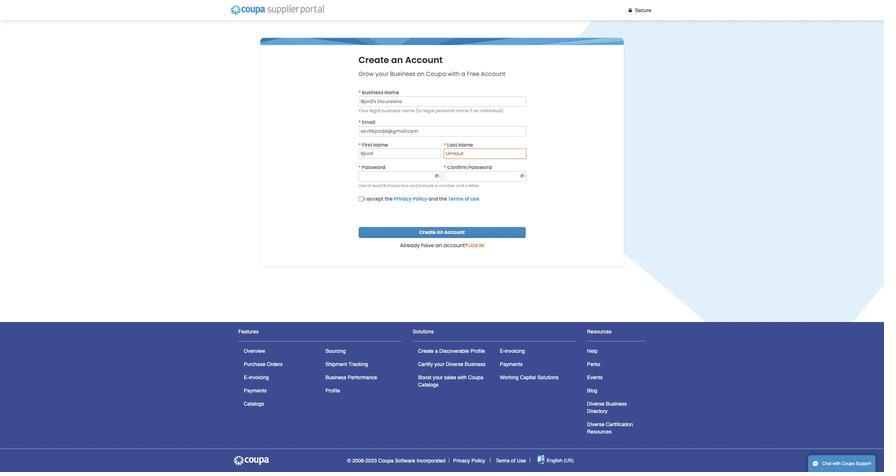 Task type: vqa. For each thing, say whether or not it's contained in the screenshot.
rightmost the Tell us what you think
no



Task type: describe. For each thing, give the bounding box(es) containing it.
account for create an account
[[445, 229, 465, 236]]

(or
[[416, 108, 423, 114]]

0 vertical spatial fw image
[[628, 8, 634, 13]]

1 legal from the left
[[370, 108, 381, 114]]

resources link
[[588, 329, 612, 335]]

help link
[[588, 349, 598, 355]]

a inside create an account grow your business on coupa with a free account
[[462, 70, 466, 78]]

shipment tracking link
[[326, 362, 368, 368]]

* confirm password
[[444, 164, 492, 171]]

0 horizontal spatial invoicing
[[249, 375, 269, 381]]

email
[[362, 119, 376, 126]]

0 horizontal spatial profile
[[326, 388, 340, 394]]

0 horizontal spatial use
[[359, 183, 366, 189]]

support
[[857, 462, 872, 467]]

1 vertical spatial account
[[481, 70, 506, 78]]

confirm
[[448, 164, 468, 171]]

personal
[[436, 108, 455, 114]]

blog link
[[588, 388, 598, 394]]

english
[[547, 459, 563, 464]]

create an account
[[420, 229, 465, 236]]

create a discoverable profile
[[419, 349, 486, 355]]

i accept the privacy policy and the terms of use
[[364, 196, 480, 203]]

first
[[362, 142, 373, 149]]

boost
[[419, 375, 432, 381]]

* for * email
[[359, 119, 361, 126]]

* password
[[359, 164, 386, 171]]

8
[[383, 183, 386, 189]]

* last name
[[444, 142, 473, 149]]

* for * password
[[359, 164, 361, 171]]

purchase orders link
[[244, 362, 283, 368]]

1 horizontal spatial e-
[[500, 349, 505, 355]]

business down grow
[[362, 89, 384, 96]]

already have an account? log in
[[401, 242, 484, 250]]

diverse business directory link
[[588, 402, 627, 415]]

create for create an account grow your business on coupa with a free account
[[359, 54, 389, 66]]

0 horizontal spatial privacy policy link
[[394, 196, 428, 203]]

an inside button
[[437, 229, 444, 236]]

chat with coupa support button
[[809, 456, 877, 473]]

account?
[[444, 242, 468, 250]]

letter.
[[469, 183, 481, 189]]

blog
[[588, 388, 598, 394]]

1 horizontal spatial e-invoicing
[[500, 349, 526, 355]]

log in link
[[468, 242, 484, 252]]

1 password from the left
[[362, 164, 386, 171]]

1 horizontal spatial of
[[512, 458, 516, 464]]

2 horizontal spatial use
[[517, 458, 526, 464]]

capital
[[521, 375, 537, 381]]

0 vertical spatial coupa supplier portal image
[[227, 2, 328, 18]]

create an account grow your business on coupa with a free account
[[359, 54, 506, 78]]

certify your diverse business
[[419, 362, 486, 368]]

with inside boost your sales with coupa catalogs
[[458, 375, 467, 381]]

catalogs link
[[244, 402, 264, 408]]

boost your sales with coupa catalogs
[[419, 375, 484, 388]]

2 horizontal spatial and
[[456, 183, 464, 189]]

in
[[480, 243, 484, 250]]

use at least 8 characters and include a number and a letter.
[[359, 183, 481, 189]]

0 vertical spatial diverse
[[446, 362, 464, 368]]

0 vertical spatial terms of use link
[[449, 196, 480, 203]]

events link
[[588, 375, 603, 381]]

with inside button
[[833, 462, 841, 467]]

profile link
[[326, 388, 340, 394]]

number
[[439, 183, 455, 189]]

resources inside diverse certification resources
[[588, 430, 612, 435]]

1 vertical spatial terms of use link
[[496, 458, 526, 464]]

2006-
[[353, 458, 366, 464]]

coupa right 2023
[[379, 458, 394, 464]]

create for create an account
[[420, 229, 436, 236]]

© 2006-2023 coupa software incorporated
[[347, 458, 446, 464]]

0 vertical spatial policy
[[413, 196, 428, 203]]

1 vertical spatial e-invoicing link
[[244, 375, 269, 381]]

on
[[417, 70, 425, 78]]

your legal business name (or legal personal name if an individual)
[[359, 108, 504, 114]]

english (us)
[[547, 459, 574, 464]]

* business name
[[359, 89, 400, 96]]

1 vertical spatial payments link
[[244, 388, 267, 394]]

1 horizontal spatial solutions
[[538, 375, 559, 381]]

0 horizontal spatial privacy
[[394, 196, 412, 203]]

sales
[[445, 375, 457, 381]]

at
[[367, 183, 371, 189]]

have
[[422, 242, 434, 250]]

1 vertical spatial coupa supplier portal image
[[233, 456, 270, 467]]

working capital solutions
[[500, 375, 559, 381]]

coupa inside boost your sales with coupa catalogs
[[469, 375, 484, 381]]

terms of use
[[496, 458, 526, 464]]

1 vertical spatial payments
[[244, 388, 267, 394]]

software
[[395, 458, 416, 464]]

shipment
[[326, 362, 348, 368]]

0 horizontal spatial e-invoicing
[[244, 375, 269, 381]]

your for certify
[[435, 362, 445, 368]]

business
[[382, 108, 401, 114]]

overview link
[[244, 349, 265, 355]]

shipment tracking
[[326, 362, 368, 368]]

create an account button
[[359, 227, 526, 238]]

individual)
[[481, 108, 504, 114]]

directory
[[588, 409, 608, 415]]

working capital solutions link
[[500, 375, 559, 381]]

grow
[[359, 70, 374, 78]]

diverse certification resources
[[588, 422, 634, 435]]

features
[[239, 329, 259, 335]]

certify
[[419, 362, 433, 368]]



Task type: locate. For each thing, give the bounding box(es) containing it.
invoicing up working
[[505, 349, 526, 355]]

1 horizontal spatial privacy policy link
[[454, 458, 486, 464]]

overview
[[244, 349, 265, 355]]

name
[[385, 89, 400, 96], [374, 142, 388, 149], [459, 142, 473, 149]]

1 vertical spatial create
[[420, 229, 436, 236]]

1 name from the left
[[402, 108, 415, 114]]

0 horizontal spatial terms of use link
[[449, 196, 480, 203]]

1 vertical spatial resources
[[588, 430, 612, 435]]

None text field
[[359, 126, 527, 137], [359, 149, 441, 159], [359, 126, 527, 137], [359, 149, 441, 159]]

tracking
[[349, 362, 368, 368]]

0 vertical spatial e-invoicing
[[500, 349, 526, 355]]

an inside create an account grow your business on coupa with a free account
[[392, 54, 403, 66]]

0 vertical spatial solutions
[[413, 329, 434, 335]]

1 horizontal spatial password
[[469, 164, 492, 171]]

2 vertical spatial your
[[433, 375, 443, 381]]

* down * first name
[[359, 164, 361, 171]]

1 vertical spatial of
[[512, 458, 516, 464]]

business performance link
[[326, 375, 378, 381]]

account right 'free'
[[481, 70, 506, 78]]

account inside button
[[445, 229, 465, 236]]

1 resources from the top
[[588, 329, 612, 335]]

* left confirm
[[444, 164, 447, 171]]

catalogs inside boost your sales with coupa catalogs
[[419, 383, 439, 388]]

your right grow
[[376, 70, 389, 78]]

a left 'free'
[[462, 70, 466, 78]]

1 horizontal spatial the
[[440, 196, 448, 203]]

0 horizontal spatial and
[[410, 183, 418, 189]]

2 the from the left
[[440, 196, 448, 203]]

None password field
[[359, 172, 442, 182], [444, 172, 527, 182], [359, 172, 442, 182], [444, 172, 527, 182]]

0 vertical spatial payments link
[[500, 362, 523, 368]]

0 horizontal spatial legal
[[370, 108, 381, 114]]

0 horizontal spatial payments link
[[244, 388, 267, 394]]

1 horizontal spatial legal
[[424, 108, 435, 114]]

diverse
[[446, 362, 464, 368], [588, 402, 605, 408], [588, 422, 605, 428]]

name for * first name
[[374, 142, 388, 149]]

2 horizontal spatial account
[[481, 70, 506, 78]]

coupa
[[426, 70, 447, 78], [469, 375, 484, 381], [379, 458, 394, 464], [843, 462, 856, 467]]

1 horizontal spatial catalogs
[[419, 383, 439, 388]]

(us)
[[564, 459, 574, 464]]

0 vertical spatial create
[[359, 54, 389, 66]]

use left the english
[[517, 458, 526, 464]]

business down discoverable
[[465, 362, 486, 368]]

password up least
[[362, 164, 386, 171]]

1 horizontal spatial terms
[[496, 458, 510, 464]]

create inside 'create an account' button
[[420, 229, 436, 236]]

name left if
[[456, 108, 469, 114]]

create up grow
[[359, 54, 389, 66]]

terms right privacy policy
[[496, 458, 510, 464]]

diverse inside diverse business directory
[[588, 402, 605, 408]]

account up on at the left
[[405, 54, 443, 66]]

account for create an account grow your business on coupa with a free account
[[405, 54, 443, 66]]

0 vertical spatial e-invoicing link
[[500, 349, 526, 355]]

already
[[401, 242, 420, 250]]

2 password from the left
[[469, 164, 492, 171]]

e- down purchase on the bottom left
[[244, 375, 249, 381]]

i
[[364, 196, 366, 203]]

1 vertical spatial invoicing
[[249, 375, 269, 381]]

business up directory
[[607, 402, 627, 408]]

0 vertical spatial use
[[359, 183, 366, 189]]

0 vertical spatial with
[[448, 70, 460, 78]]

* left first
[[359, 142, 361, 149]]

0 horizontal spatial e-
[[244, 375, 249, 381]]

accept
[[367, 196, 384, 203]]

free
[[467, 70, 480, 78]]

business down the shipment
[[326, 375, 347, 381]]

privacy right incorporated
[[454, 458, 471, 464]]

of
[[465, 196, 470, 203], [512, 458, 516, 464]]

least
[[373, 183, 382, 189]]

solutions up certify at the left
[[413, 329, 434, 335]]

fw image
[[520, 174, 526, 179]]

1 horizontal spatial profile
[[471, 349, 486, 355]]

1 vertical spatial with
[[458, 375, 467, 381]]

diverse for diverse business directory
[[588, 402, 605, 408]]

1 horizontal spatial policy
[[472, 458, 486, 464]]

fw image left the "secure"
[[628, 8, 634, 13]]

create for create a discoverable profile
[[419, 349, 434, 355]]

chat with coupa support
[[823, 462, 872, 467]]

0 horizontal spatial of
[[465, 196, 470, 203]]

name left (or
[[402, 108, 415, 114]]

legal right your
[[370, 108, 381, 114]]

* for * first name
[[359, 142, 361, 149]]

profile right discoverable
[[471, 349, 486, 355]]

0 horizontal spatial password
[[362, 164, 386, 171]]

policy left terms of use
[[472, 458, 486, 464]]

2 vertical spatial diverse
[[588, 422, 605, 428]]

payments
[[500, 362, 523, 368], [244, 388, 267, 394]]

purchase
[[244, 362, 266, 368]]

with
[[448, 70, 460, 78], [458, 375, 467, 381], [833, 462, 841, 467]]

0 horizontal spatial fw image
[[434, 174, 441, 179]]

2 vertical spatial create
[[419, 349, 434, 355]]

1 horizontal spatial invoicing
[[505, 349, 526, 355]]

0 vertical spatial payments
[[500, 362, 523, 368]]

and for the
[[429, 196, 438, 203]]

0 vertical spatial catalogs
[[419, 383, 439, 388]]

0 vertical spatial resources
[[588, 329, 612, 335]]

1 horizontal spatial fw image
[[628, 8, 634, 13]]

1 the from the left
[[385, 196, 393, 203]]

1 horizontal spatial privacy
[[454, 458, 471, 464]]

privacy down characters
[[394, 196, 412, 203]]

0 horizontal spatial policy
[[413, 196, 428, 203]]

1 vertical spatial fw image
[[434, 174, 441, 179]]

with right chat
[[833, 462, 841, 467]]

diverse up directory
[[588, 402, 605, 408]]

0 horizontal spatial terms
[[449, 196, 464, 203]]

if
[[470, 108, 473, 114]]

* for * business name
[[359, 89, 361, 96]]

1 horizontal spatial payments
[[500, 362, 523, 368]]

* for * confirm password
[[444, 164, 447, 171]]

payments up "catalogs" link
[[244, 388, 267, 394]]

an
[[392, 54, 403, 66], [474, 108, 480, 114], [437, 229, 444, 236], [436, 242, 443, 250]]

diverse inside diverse certification resources
[[588, 422, 605, 428]]

invoicing
[[505, 349, 526, 355], [249, 375, 269, 381]]

e-
[[500, 349, 505, 355], [244, 375, 249, 381]]

password up letter.
[[469, 164, 492, 171]]

2 vertical spatial use
[[517, 458, 526, 464]]

name for * business name
[[385, 89, 400, 96]]

log
[[469, 243, 478, 250]]

None checkbox
[[359, 197, 364, 202]]

0 horizontal spatial catalogs
[[244, 402, 264, 408]]

e-invoicing link down purchase on the bottom left
[[244, 375, 269, 381]]

2023
[[366, 458, 377, 464]]

privacy
[[394, 196, 412, 203], [454, 458, 471, 464]]

resources down directory
[[588, 430, 612, 435]]

* up your
[[359, 89, 361, 96]]

0 vertical spatial privacy
[[394, 196, 412, 203]]

perks
[[588, 362, 601, 368]]

2 name from the left
[[456, 108, 469, 114]]

a left discoverable
[[435, 349, 438, 355]]

0 horizontal spatial payments
[[244, 388, 267, 394]]

terms down number on the top of the page
[[449, 196, 464, 203]]

legal
[[370, 108, 381, 114], [424, 108, 435, 114]]

certification
[[607, 422, 634, 428]]

None text field
[[359, 96, 527, 107], [444, 149, 527, 159], [359, 96, 527, 107], [444, 149, 527, 159]]

incorporated
[[417, 458, 446, 464]]

e-invoicing up working
[[500, 349, 526, 355]]

with inside create an account grow your business on coupa with a free account
[[448, 70, 460, 78]]

perks link
[[588, 362, 601, 368]]

business inside create an account grow your business on coupa with a free account
[[390, 70, 416, 78]]

1 vertical spatial use
[[471, 196, 480, 203]]

payments link up working
[[500, 362, 523, 368]]

coupa supplier portal image
[[227, 2, 328, 18], [233, 456, 270, 467]]

secure
[[636, 7, 652, 13]]

your left "sales"
[[433, 375, 443, 381]]

fw image
[[628, 8, 634, 13], [434, 174, 441, 179]]

your for boost
[[433, 375, 443, 381]]

privacy policy link
[[394, 196, 428, 203], [454, 458, 486, 464]]

1 vertical spatial diverse
[[588, 402, 605, 408]]

name up business
[[385, 89, 400, 96]]

fw image up number on the top of the page
[[434, 174, 441, 179]]

the down number on the top of the page
[[440, 196, 448, 203]]

coupa right on at the left
[[426, 70, 447, 78]]

last
[[448, 142, 458, 149]]

account
[[405, 54, 443, 66], [481, 70, 506, 78], [445, 229, 465, 236]]

* email
[[359, 119, 376, 126]]

2 vertical spatial with
[[833, 462, 841, 467]]

with left 'free'
[[448, 70, 460, 78]]

and left the include
[[410, 183, 418, 189]]

business performance
[[326, 375, 378, 381]]

help
[[588, 349, 598, 355]]

diverse for diverse certification resources
[[588, 422, 605, 428]]

and for include
[[410, 183, 418, 189]]

working
[[500, 375, 519, 381]]

e-invoicing down purchase on the bottom left
[[244, 375, 269, 381]]

solutions right capital
[[538, 375, 559, 381]]

profile down business performance
[[326, 388, 340, 394]]

1 horizontal spatial account
[[445, 229, 465, 236]]

0 horizontal spatial e-invoicing link
[[244, 375, 269, 381]]

diverse certification resources link
[[588, 422, 634, 435]]

1 vertical spatial e-
[[244, 375, 249, 381]]

1 vertical spatial policy
[[472, 458, 486, 464]]

a
[[462, 70, 466, 78], [435, 183, 438, 189], [465, 183, 468, 189], [435, 349, 438, 355]]

name right last
[[459, 142, 473, 149]]

1 vertical spatial catalogs
[[244, 402, 264, 408]]

include
[[419, 183, 434, 189]]

your inside create an account grow your business on coupa with a free account
[[376, 70, 389, 78]]

invoicing down purchase on the bottom left
[[249, 375, 269, 381]]

name right first
[[374, 142, 388, 149]]

business inside diverse business directory
[[607, 402, 627, 408]]

legal right (or
[[424, 108, 435, 114]]

0 vertical spatial terms
[[449, 196, 464, 203]]

boost your sales with coupa catalogs link
[[419, 375, 484, 388]]

* left email
[[359, 119, 361, 126]]

a left letter.
[[465, 183, 468, 189]]

0 vertical spatial account
[[405, 54, 443, 66]]

your inside boost your sales with coupa catalogs
[[433, 375, 443, 381]]

your right certify at the left
[[435, 362, 445, 368]]

e-invoicing
[[500, 349, 526, 355], [244, 375, 269, 381]]

payments link up "catalogs" link
[[244, 388, 267, 394]]

the
[[385, 196, 393, 203], [440, 196, 448, 203]]

name
[[402, 108, 415, 114], [456, 108, 469, 114]]

0 vertical spatial privacy policy link
[[394, 196, 428, 203]]

business left on at the left
[[390, 70, 416, 78]]

* first name
[[359, 142, 388, 149]]

1 horizontal spatial use
[[471, 196, 480, 203]]

e-invoicing link up working
[[500, 349, 526, 355]]

©
[[347, 458, 351, 464]]

the right accept
[[385, 196, 393, 203]]

and down the include
[[429, 196, 438, 203]]

use left at
[[359, 183, 366, 189]]

0 horizontal spatial the
[[385, 196, 393, 203]]

1 vertical spatial privacy policy link
[[454, 458, 486, 464]]

name for * last name
[[459, 142, 473, 149]]

0 vertical spatial invoicing
[[505, 349, 526, 355]]

1 horizontal spatial payments link
[[500, 362, 523, 368]]

your
[[376, 70, 389, 78], [435, 362, 445, 368], [433, 375, 443, 381]]

e- up working
[[500, 349, 505, 355]]

a right the include
[[435, 183, 438, 189]]

performance
[[348, 375, 378, 381]]

diverse down discoverable
[[446, 362, 464, 368]]

resources up help link
[[588, 329, 612, 335]]

coupa left support
[[843, 462, 856, 467]]

privacy policy
[[454, 458, 486, 464]]

payments up working
[[500, 362, 523, 368]]

and right number on the top of the page
[[456, 183, 464, 189]]

diverse down directory
[[588, 422, 605, 428]]

1 vertical spatial privacy
[[454, 458, 471, 464]]

chat
[[823, 462, 832, 467]]

create up certify at the left
[[419, 349, 434, 355]]

1 vertical spatial solutions
[[538, 375, 559, 381]]

0 vertical spatial your
[[376, 70, 389, 78]]

terms of use link
[[449, 196, 480, 203], [496, 458, 526, 464]]

2 legal from the left
[[424, 108, 435, 114]]

1 horizontal spatial and
[[429, 196, 438, 203]]

diverse business directory
[[588, 402, 627, 415]]

use down letter.
[[471, 196, 480, 203]]

create up have at the left bottom of the page
[[420, 229, 436, 236]]

coupa inside button
[[843, 462, 856, 467]]

your
[[359, 108, 369, 114]]

1 horizontal spatial e-invoicing link
[[500, 349, 526, 355]]

* left last
[[444, 142, 447, 149]]

0 vertical spatial profile
[[471, 349, 486, 355]]

coupa right "sales"
[[469, 375, 484, 381]]

*
[[359, 89, 361, 96], [359, 119, 361, 126], [359, 142, 361, 149], [444, 142, 447, 149], [359, 164, 361, 171], [444, 164, 447, 171]]

log in button
[[469, 242, 484, 250]]

policy down use at least 8 characters and include a number and a letter.
[[413, 196, 428, 203]]

with right "sales"
[[458, 375, 467, 381]]

1 vertical spatial profile
[[326, 388, 340, 394]]

business
[[390, 70, 416, 78], [362, 89, 384, 96], [465, 362, 486, 368], [326, 375, 347, 381], [607, 402, 627, 408]]

create inside create an account grow your business on coupa with a free account
[[359, 54, 389, 66]]

0 horizontal spatial name
[[402, 108, 415, 114]]

create a discoverable profile link
[[419, 349, 486, 355]]

0 horizontal spatial solutions
[[413, 329, 434, 335]]

* for * last name
[[444, 142, 447, 149]]

1 vertical spatial terms
[[496, 458, 510, 464]]

1 horizontal spatial terms of use link
[[496, 458, 526, 464]]

2 resources from the top
[[588, 430, 612, 435]]

account up account?
[[445, 229, 465, 236]]

1 vertical spatial e-invoicing
[[244, 375, 269, 381]]

certify your diverse business link
[[419, 362, 486, 368]]

0 horizontal spatial account
[[405, 54, 443, 66]]

1 horizontal spatial name
[[456, 108, 469, 114]]

0 vertical spatial of
[[465, 196, 470, 203]]

sourcing
[[326, 349, 346, 355]]

characters
[[387, 183, 409, 189]]

coupa inside create an account grow your business on coupa with a free account
[[426, 70, 447, 78]]

discoverable
[[440, 349, 469, 355]]



